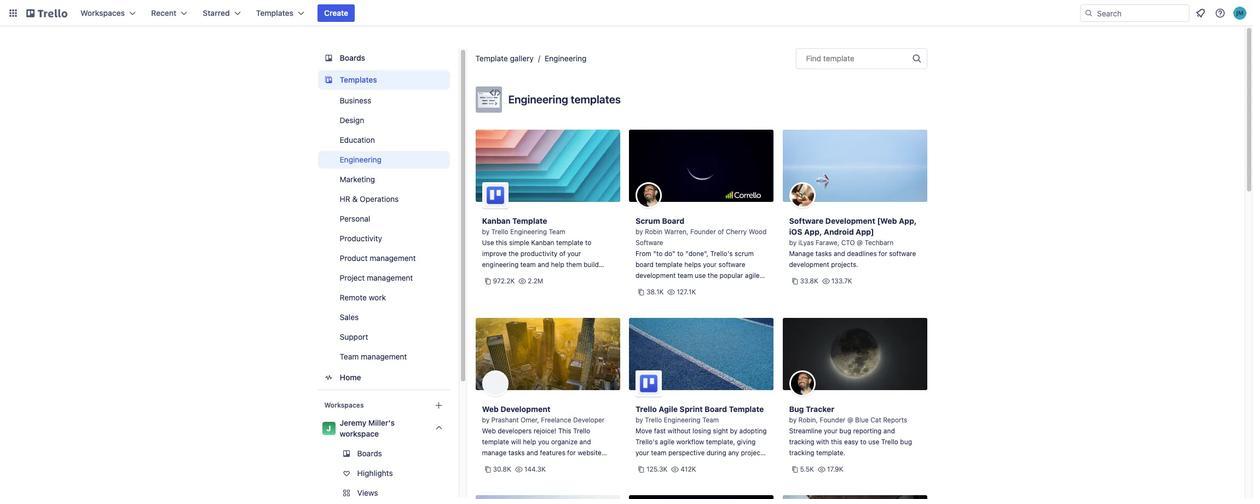 Task type: locate. For each thing, give the bounding box(es) containing it.
trello's down move
[[636, 438, 658, 446]]

@ up 'deadlines' at the right
[[857, 239, 863, 247]]

template up adopting
[[729, 405, 764, 414]]

development up omer,
[[501, 405, 550, 414]]

1 vertical spatial founder
[[820, 416, 845, 424]]

0 vertical spatial engineering link
[[545, 54, 587, 63]]

2 horizontal spatial development
[[789, 261, 829, 269]]

0 vertical spatial workspaces
[[80, 8, 125, 18]]

1 boards link from the top
[[318, 48, 450, 68]]

better
[[482, 272, 501, 280]]

0 horizontal spatial team
[[340, 352, 359, 361]]

team inside kanban template by trello engineering team use this simple kanban template to improve the productivity of your engineering team and help them build better products, faster.
[[520, 261, 536, 269]]

to inside bug tracker by robin, founder @ blue cat reports streamline your bug reporting and tracking with this easy to use trello bug tracking template.
[[860, 438, 866, 446]]

back to home image
[[26, 4, 67, 22]]

trello down developer
[[573, 427, 590, 435]]

workspaces inside workspaces popup button
[[80, 8, 125, 18]]

0 vertical spatial this
[[496, 239, 507, 247]]

"to
[[653, 250, 663, 258]]

trello inside kanban template by trello engineering team use this simple kanban template to improve the productivity of your engineering team and help them build better products, faster.
[[491, 228, 508, 236]]

0 horizontal spatial workspaces
[[80, 8, 125, 18]]

0 horizontal spatial use
[[695, 272, 706, 280]]

software down techbarn
[[889, 250, 916, 258]]

blue
[[855, 416, 869, 424]]

products,
[[503, 272, 532, 280]]

by inside bug tracker by robin, founder @ blue cat reports streamline your bug reporting and tracking with this easy to use trello bug tracking template.
[[789, 416, 797, 424]]

and down productivity
[[538, 261, 549, 269]]

boards
[[340, 53, 365, 62], [357, 449, 382, 458]]

bug down reports
[[900, 438, 912, 446]]

0 notifications image
[[1194, 7, 1207, 20]]

with
[[816, 438, 829, 446]]

templates link
[[318, 70, 450, 90]]

tasks down "farawe,"
[[816, 250, 832, 258]]

0 vertical spatial faster.
[[534, 272, 554, 280]]

1 vertical spatial development
[[501, 405, 550, 414]]

use
[[695, 272, 706, 280], [868, 438, 879, 446]]

switch to… image
[[8, 8, 19, 19]]

scrum board by robin warren, founder of cherry wood software from "to do" to "done", trello's scrum board template helps your software development team use the popular agile framework to finish work faster.
[[636, 216, 767, 291]]

0 vertical spatial help
[[551, 261, 564, 269]]

1 vertical spatial this
[[831, 438, 842, 446]]

by down scrum
[[636, 228, 643, 236]]

0 horizontal spatial this
[[496, 239, 507, 247]]

kanban up productivity
[[531, 239, 554, 247]]

1 horizontal spatial @
[[857, 239, 863, 247]]

the left the popular in the right bottom of the page
[[708, 272, 718, 280]]

your up them
[[567, 250, 581, 258]]

engineering link down education link
[[318, 151, 450, 169]]

hr
[[340, 194, 350, 204]]

find template
[[806, 54, 854, 63]]

0 vertical spatial use
[[695, 272, 706, 280]]

"done",
[[685, 250, 708, 258]]

1 horizontal spatial workspaces
[[324, 401, 364, 409]]

development up android
[[825, 216, 875, 226]]

web
[[482, 405, 499, 414], [482, 427, 496, 435]]

bug up easy
[[839, 427, 851, 435]]

team up products,
[[520, 261, 536, 269]]

engineering inside trello agile sprint board template by trello engineering team move fast without losing sight by adopting trello's agile workflow template, giving your team perspective during any project management situation.
[[664, 416, 700, 424]]

boards right board image
[[340, 53, 365, 62]]

0 horizontal spatial the
[[509, 250, 519, 258]]

1 vertical spatial app,
[[804, 227, 822, 236]]

team up "losing"
[[702, 416, 719, 424]]

workspace
[[340, 429, 379, 438]]

1 vertical spatial workspaces
[[324, 401, 364, 409]]

software up ios
[[789, 216, 823, 226]]

0 horizontal spatial tasks
[[508, 449, 525, 457]]

0 vertical spatial founder
[[690, 228, 716, 236]]

127.1k
[[677, 288, 696, 296]]

highlights
[[357, 469, 393, 478]]

tasks
[[816, 250, 832, 258], [508, 449, 525, 457]]

1 horizontal spatial team
[[651, 449, 666, 457]]

management down perspective
[[636, 460, 676, 468]]

by left prashant
[[482, 416, 489, 424]]

0 vertical spatial work
[[697, 282, 712, 291]]

1 vertical spatial the
[[708, 272, 718, 280]]

2 horizontal spatial team
[[702, 416, 719, 424]]

0 vertical spatial software
[[889, 250, 916, 258]]

0 horizontal spatial @
[[847, 416, 853, 424]]

work down project management
[[369, 293, 386, 302]]

engineering up engineering templates
[[545, 54, 587, 63]]

template left gallery
[[475, 54, 508, 63]]

template inside kanban template by trello engineering team use this simple kanban template to improve the productivity of your engineering team and help them build better products, faster.
[[512, 216, 547, 226]]

0 horizontal spatial app,
[[804, 227, 822, 236]]

scrum
[[636, 216, 660, 226]]

projects. up 133.7k
[[831, 261, 858, 269]]

0 horizontal spatial of
[[559, 250, 566, 258]]

and down reports
[[883, 427, 895, 435]]

1 horizontal spatial software
[[889, 250, 916, 258]]

2 vertical spatial team
[[651, 449, 666, 457]]

@ left blue
[[847, 416, 853, 424]]

faster. down productivity
[[534, 272, 554, 280]]

this up improve
[[496, 239, 507, 247]]

1 horizontal spatial work
[[697, 282, 712, 291]]

0 horizontal spatial development
[[501, 405, 550, 414]]

during
[[707, 449, 726, 457]]

productivity link
[[318, 230, 450, 247]]

search image
[[1084, 9, 1093, 18]]

tasks inside the software development [web app, ios app, android app] by ilyas farawe, cto @ techbarn manage tasks and deadlines for software development projects.
[[816, 250, 832, 258]]

1 horizontal spatial engineering link
[[545, 54, 587, 63]]

trello inside bug tracker by robin, founder @ blue cat reports streamline your bug reporting and tracking with this easy to use trello bug tracking template.
[[881, 438, 898, 446]]

this inside kanban template by trello engineering team use this simple kanban template to improve the productivity of your engineering team and help them build better products, faster.
[[496, 239, 507, 247]]

your inside trello agile sprint board template by trello engineering team move fast without losing sight by adopting trello's agile workflow template, giving your team perspective during any project management situation.
[[636, 449, 649, 457]]

management down productivity link
[[370, 253, 416, 263]]

144.3k
[[524, 465, 546, 474]]

0 vertical spatial app,
[[899, 216, 917, 226]]

support
[[340, 332, 368, 342]]

starred button
[[196, 4, 247, 22]]

management down product management link
[[367, 273, 413, 282]]

productivity
[[520, 250, 557, 258]]

productivity
[[340, 234, 382, 243]]

for
[[879, 250, 887, 258], [567, 449, 576, 457]]

software inside the software development [web app, ios app, android app] by ilyas farawe, cto @ techbarn manage tasks and deadlines for software development projects.
[[789, 216, 823, 226]]

team down support
[[340, 352, 359, 361]]

templates up the business
[[340, 75, 377, 84]]

them
[[566, 261, 582, 269]]

0 horizontal spatial board
[[662, 216, 684, 226]]

1 vertical spatial tasks
[[508, 449, 525, 457]]

and left other
[[524, 460, 535, 468]]

board inside "scrum board by robin warren, founder of cherry wood software from "to do" to "done", trello's scrum board template helps your software development team use the popular agile framework to finish work faster."
[[662, 216, 684, 226]]

engineering
[[545, 54, 587, 63], [508, 93, 568, 106], [340, 155, 382, 164], [510, 228, 547, 236], [664, 416, 700, 424]]

1 vertical spatial projects.
[[556, 460, 583, 468]]

0 vertical spatial team
[[520, 261, 536, 269]]

kanban up use
[[482, 216, 510, 226]]

template inside 'field'
[[823, 54, 854, 63]]

trello inside web development by prashant omer, freelance developer web developers rejoice! this trello template will help you organize and manage tasks and features for website development and other projects.
[[573, 427, 590, 435]]

recent button
[[145, 4, 194, 22]]

software inside the software development [web app, ios app, android app] by ilyas farawe, cto @ techbarn manage tasks and deadlines for software development projects.
[[889, 250, 916, 258]]

2 horizontal spatial template
[[729, 405, 764, 414]]

1 horizontal spatial use
[[868, 438, 879, 446]]

workspaces
[[80, 8, 125, 18], [324, 401, 364, 409]]

farawe,
[[816, 239, 839, 247]]

1 vertical spatial use
[[868, 438, 879, 446]]

0 horizontal spatial team
[[520, 261, 536, 269]]

2 vertical spatial team
[[702, 416, 719, 424]]

template right find
[[823, 54, 854, 63]]

tasks down will
[[508, 449, 525, 457]]

android
[[824, 227, 854, 236]]

0 horizontal spatial software
[[636, 239, 663, 247]]

1 horizontal spatial template
[[512, 216, 547, 226]]

this up template.
[[831, 438, 842, 446]]

[web
[[877, 216, 897, 226]]

faster. down the popular in the right bottom of the page
[[714, 282, 733, 291]]

1 vertical spatial software
[[718, 261, 745, 269]]

30.8k
[[493, 465, 511, 474]]

use down reporting
[[868, 438, 879, 446]]

remote
[[340, 293, 367, 302]]

help right will
[[523, 438, 536, 446]]

0 horizontal spatial engineering link
[[318, 151, 450, 169]]

0 vertical spatial @
[[857, 239, 863, 247]]

1 vertical spatial board
[[705, 405, 727, 414]]

sales
[[340, 313, 359, 322]]

software down robin
[[636, 239, 663, 247]]

your down move
[[636, 449, 649, 457]]

tracking down streamline
[[789, 438, 814, 446]]

create button
[[318, 4, 355, 22]]

1 horizontal spatial tasks
[[816, 250, 832, 258]]

0 horizontal spatial founder
[[690, 228, 716, 236]]

education
[[340, 135, 375, 145]]

trello's left scrum
[[710, 250, 733, 258]]

app, up "ilyas" at the right top
[[804, 227, 822, 236]]

boards link up templates link at the left of the page
[[318, 48, 450, 68]]

web down prashant
[[482, 427, 496, 435]]

boards link for views
[[318, 445, 450, 463]]

0 vertical spatial board
[[662, 216, 684, 226]]

1 vertical spatial @
[[847, 416, 853, 424]]

template.
[[816, 449, 845, 457]]

trello down reports
[[881, 438, 898, 446]]

development inside the software development [web app, ios app, android app] by ilyas farawe, cto @ techbarn manage tasks and deadlines for software development projects.
[[825, 216, 875, 226]]

1 vertical spatial development
[[636, 272, 676, 280]]

0 vertical spatial trello's
[[710, 250, 733, 258]]

help left them
[[551, 261, 564, 269]]

templates inside dropdown button
[[256, 8, 293, 18]]

0 vertical spatial for
[[879, 250, 887, 258]]

templates
[[256, 8, 293, 18], [340, 75, 377, 84]]

work inside "scrum board by robin warren, founder of cherry wood software from "to do" to "done", trello's scrum board template helps your software development team use the popular agile framework to finish work faster."
[[697, 282, 712, 291]]

omer,
[[521, 416, 539, 424]]

boards link up "highlights" 'link'
[[318, 445, 450, 463]]

0 vertical spatial of
[[718, 228, 724, 236]]

situation.
[[678, 460, 706, 468]]

to up build
[[585, 239, 591, 247]]

0 vertical spatial development
[[789, 261, 829, 269]]

your down '"done",'
[[703, 261, 717, 269]]

1 vertical spatial boards link
[[318, 445, 450, 463]]

engineering up marketing
[[340, 155, 382, 164]]

agile right the popular in the right bottom of the page
[[745, 272, 760, 280]]

tracking up 5.5k
[[789, 449, 814, 457]]

templates right starred 'popup button'
[[256, 8, 293, 18]]

by inside kanban template by trello engineering team use this simple kanban template to improve the productivity of your engineering team and help them build better products, faster.
[[482, 228, 489, 236]]

management inside trello agile sprint board template by trello engineering team move fast without losing sight by adopting trello's agile workflow template, giving your team perspective during any project management situation.
[[636, 460, 676, 468]]

team inside "scrum board by robin warren, founder of cherry wood software from "to do" to "done", trello's scrum board template helps your software development team use the popular agile framework to finish work faster."
[[678, 272, 693, 280]]

software inside "scrum board by robin warren, founder of cherry wood software from "to do" to "done", trello's scrum board template helps your software development team use the popular agile framework to finish work faster."
[[718, 261, 745, 269]]

help inside kanban template by trello engineering team use this simple kanban template to improve the productivity of your engineering team and help them build better products, faster.
[[551, 261, 564, 269]]

0 vertical spatial projects.
[[831, 261, 858, 269]]

by inside web development by prashant omer, freelance developer web developers rejoice! this trello template will help you organize and manage tasks and features for website development and other projects.
[[482, 416, 489, 424]]

1 vertical spatial for
[[567, 449, 576, 457]]

prashant
[[491, 416, 519, 424]]

use inside "scrum board by robin warren, founder of cherry wood software from "to do" to "done", trello's scrum board template helps your software development team use the popular agile framework to finish work faster."
[[695, 272, 706, 280]]

home link
[[318, 368, 450, 388]]

team
[[549, 228, 565, 236], [340, 352, 359, 361], [702, 416, 719, 424]]

by up use
[[482, 228, 489, 236]]

founder up '"done",'
[[690, 228, 716, 236]]

template gallery
[[475, 54, 534, 63]]

work right finish
[[697, 282, 712, 291]]

kanban template by trello engineering team use this simple kanban template to improve the productivity of your engineering team and help them build better products, faster.
[[482, 216, 599, 280]]

the down simple in the left top of the page
[[509, 250, 519, 258]]

development for app,
[[825, 216, 875, 226]]

1 vertical spatial team
[[340, 352, 359, 361]]

board up sight on the bottom right of page
[[705, 405, 727, 414]]

0 vertical spatial web
[[482, 405, 499, 414]]

team up finish
[[678, 272, 693, 280]]

@ inside bug tracker by robin, founder @ blue cat reports streamline your bug reporting and tracking with this easy to use trello bug tracking template.
[[847, 416, 853, 424]]

2 horizontal spatial team
[[678, 272, 693, 280]]

2 vertical spatial template
[[729, 405, 764, 414]]

move
[[636, 427, 652, 435]]

team up 125.3k
[[651, 449, 666, 457]]

0 horizontal spatial templates
[[256, 8, 293, 18]]

engineering templates
[[508, 93, 621, 106]]

work inside "remote work" link
[[369, 293, 386, 302]]

bug
[[839, 427, 851, 435], [900, 438, 912, 446]]

0 vertical spatial the
[[509, 250, 519, 258]]

by down ios
[[789, 239, 797, 247]]

sales link
[[318, 309, 450, 326]]

template up simple in the left top of the page
[[512, 216, 547, 226]]

1 horizontal spatial app,
[[899, 216, 917, 226]]

and up website
[[579, 438, 591, 446]]

development inside web development by prashant omer, freelance developer web developers rejoice! this trello template will help you organize and manage tasks and features for website development and other projects.
[[501, 405, 550, 414]]

engineering up without
[[664, 416, 700, 424]]

template up manage
[[482, 438, 509, 446]]

2 boards link from the top
[[318, 445, 450, 463]]

development inside web development by prashant omer, freelance developer web developers rejoice! this trello template will help you organize and manage tasks and features for website development and other projects.
[[482, 460, 522, 468]]

0 horizontal spatial kanban
[[482, 216, 510, 226]]

1 horizontal spatial team
[[549, 228, 565, 236]]

1 vertical spatial software
[[636, 239, 663, 247]]

1 horizontal spatial development
[[636, 272, 676, 280]]

agile inside "scrum board by robin warren, founder of cherry wood software from "to do" to "done", trello's scrum board template helps your software development team use the popular agile framework to finish work faster."
[[745, 272, 760, 280]]

1 vertical spatial boards
[[357, 449, 382, 458]]

team management link
[[318, 348, 450, 366]]

1 web from the top
[[482, 405, 499, 414]]

software up the popular in the right bottom of the page
[[718, 261, 745, 269]]

0 horizontal spatial for
[[567, 449, 576, 457]]

robin
[[645, 228, 662, 236]]

freelance
[[541, 416, 571, 424]]

faster. inside kanban template by trello engineering team use this simple kanban template to improve the productivity of your engineering team and help them build better products, faster.
[[534, 272, 554, 280]]

template down do"
[[655, 261, 683, 269]]

133.7k
[[831, 277, 852, 285]]

other
[[537, 460, 554, 468]]

0 vertical spatial tracking
[[789, 438, 814, 446]]

engineering up simple in the left top of the page
[[510, 228, 547, 236]]

management down support "link"
[[361, 352, 407, 361]]

app, right [web
[[899, 216, 917, 226]]

popular
[[720, 272, 743, 280]]

and
[[834, 250, 845, 258], [538, 261, 549, 269], [883, 427, 895, 435], [579, 438, 591, 446], [527, 449, 538, 457], [524, 460, 535, 468]]

management for project management
[[367, 273, 413, 282]]

for down techbarn
[[879, 250, 887, 258]]

trello up use
[[491, 228, 508, 236]]

founder down tracker
[[820, 416, 845, 424]]

0 horizontal spatial help
[[523, 438, 536, 446]]

1 horizontal spatial the
[[708, 272, 718, 280]]

app,
[[899, 216, 917, 226], [804, 227, 822, 236]]

of right productivity
[[559, 250, 566, 258]]

and down cto
[[834, 250, 845, 258]]

to down reporting
[[860, 438, 866, 446]]

founder
[[690, 228, 716, 236], [820, 416, 845, 424]]

1 vertical spatial work
[[369, 293, 386, 302]]

to right do"
[[677, 250, 683, 258]]

1 horizontal spatial trello's
[[710, 250, 733, 258]]

agile
[[659, 405, 678, 414]]

1 vertical spatial agile
[[660, 438, 674, 446]]

template inside kanban template by trello engineering team use this simple kanban template to improve the productivity of your engineering team and help them build better products, faster.
[[556, 239, 583, 247]]

this inside bug tracker by robin, founder @ blue cat reports streamline your bug reporting and tracking with this easy to use trello bug tracking template.
[[831, 438, 842, 446]]

templates button
[[249, 4, 311, 22]]

2.2m
[[528, 277, 543, 285]]

open information menu image
[[1215, 8, 1226, 19]]

engineering link up engineering templates
[[545, 54, 587, 63]]

0 vertical spatial agile
[[745, 272, 760, 280]]

board inside trello agile sprint board template by trello engineering team move fast without losing sight by adopting trello's agile workflow template, giving your team perspective during any project management situation.
[[705, 405, 727, 414]]

find
[[806, 54, 821, 63]]

1 horizontal spatial bug
[[900, 438, 912, 446]]

management for team management
[[361, 352, 407, 361]]

1 horizontal spatial this
[[831, 438, 842, 446]]

1 horizontal spatial for
[[879, 250, 887, 258]]

1 vertical spatial tracking
[[789, 449, 814, 457]]

reporting
[[853, 427, 882, 435]]

Find template field
[[796, 48, 927, 69]]

tasks inside web development by prashant omer, freelance developer web developers rejoice! this trello template will help you organize and manage tasks and features for website development and other projects.
[[508, 449, 525, 457]]

jeremy miller's workspace
[[340, 418, 395, 438]]

will
[[511, 438, 521, 446]]

0 horizontal spatial projects.
[[556, 460, 583, 468]]

0 vertical spatial tasks
[[816, 250, 832, 258]]

by down bug
[[789, 416, 797, 424]]

1 horizontal spatial templates
[[340, 75, 377, 84]]

0 vertical spatial templates
[[256, 8, 293, 18]]

and inside kanban template by trello engineering team use this simple kanban template to improve the productivity of your engineering team and help them build better products, faster.
[[538, 261, 549, 269]]

trello's inside "scrum board by robin warren, founder of cherry wood software from "to do" to "done", trello's scrum board template helps your software development team use the popular agile framework to finish work faster."
[[710, 250, 733, 258]]

for down organize on the left bottom
[[567, 449, 576, 457]]

board image
[[322, 51, 335, 65]]

projects. down features
[[556, 460, 583, 468]]

use down helps
[[695, 272, 706, 280]]

hr & operations
[[340, 194, 399, 204]]

prashant omer, freelance developer image
[[482, 371, 508, 397]]

for inside the software development [web app, ios app, android app] by ilyas farawe, cto @ techbarn manage tasks and deadlines for software development projects.
[[879, 250, 887, 258]]

board up warren,
[[662, 216, 684, 226]]

of left cherry
[[718, 228, 724, 236]]

0 horizontal spatial software
[[718, 261, 745, 269]]

0 vertical spatial team
[[549, 228, 565, 236]]

template up them
[[556, 239, 583, 247]]

agile down fast
[[660, 438, 674, 446]]

starred
[[203, 8, 230, 18]]

work
[[697, 282, 712, 291], [369, 293, 386, 302]]

1 vertical spatial web
[[482, 427, 496, 435]]

web up prashant
[[482, 405, 499, 414]]

0 horizontal spatial development
[[482, 460, 522, 468]]

boards link
[[318, 48, 450, 68], [318, 445, 450, 463]]

to
[[585, 239, 591, 247], [677, 250, 683, 258], [670, 282, 676, 291], [860, 438, 866, 446]]

boards up highlights
[[357, 449, 382, 458]]

recent
[[151, 8, 176, 18]]

primary element
[[0, 0, 1253, 26]]

0 vertical spatial software
[[789, 216, 823, 226]]



Task type: vqa. For each thing, say whether or not it's contained in the screenshot.


Task type: describe. For each thing, give the bounding box(es) containing it.
any
[[728, 449, 739, 457]]

your inside "scrum board by robin warren, founder of cherry wood software from "to do" to "done", trello's scrum board template helps your software development team use the popular agile framework to finish work faster."
[[703, 261, 717, 269]]

project
[[741, 449, 763, 457]]

1 vertical spatial engineering link
[[318, 151, 450, 169]]

boards for views
[[357, 449, 382, 458]]

team inside trello agile sprint board template by trello engineering team move fast without losing sight by adopting trello's agile workflow template, giving your team perspective during any project management situation.
[[702, 416, 719, 424]]

forward image
[[448, 487, 461, 499]]

views link
[[318, 484, 461, 499]]

0 vertical spatial bug
[[839, 427, 851, 435]]

product management link
[[318, 250, 450, 267]]

robin warren, founder of cherry wood software image
[[636, 182, 662, 209]]

33.8k
[[800, 277, 818, 285]]

marketing link
[[318, 171, 450, 188]]

design
[[340, 116, 364, 125]]

adopting
[[739, 427, 767, 435]]

gallery
[[510, 54, 534, 63]]

ios
[[789, 227, 802, 236]]

app]
[[856, 227, 874, 236]]

use inside bug tracker by robin, founder @ blue cat reports streamline your bug reporting and tracking with this easy to use trello bug tracking template.
[[868, 438, 879, 446]]

features
[[540, 449, 565, 457]]

highlights link
[[318, 465, 450, 482]]

team inside kanban template by trello engineering team use this simple kanban template to improve the productivity of your engineering team and help them build better products, faster.
[[549, 228, 565, 236]]

business link
[[318, 92, 450, 109]]

personal link
[[318, 210, 450, 228]]

and down you at bottom
[[527, 449, 538, 457]]

boards for home
[[340, 53, 365, 62]]

product
[[340, 253, 368, 263]]

improve
[[482, 250, 507, 258]]

scrum
[[735, 250, 754, 258]]

2 tracking from the top
[[789, 449, 814, 457]]

team inside trello agile sprint board template by trello engineering team move fast without losing sight by adopting trello's agile workflow template, giving your team perspective during any project management situation.
[[651, 449, 666, 457]]

reports
[[883, 416, 907, 424]]

sprint
[[680, 405, 703, 414]]

helps
[[684, 261, 701, 269]]

losing
[[693, 427, 711, 435]]

template,
[[706, 438, 735, 446]]

template inside trello agile sprint board template by trello engineering team move fast without losing sight by adopting trello's agile workflow template, giving your team perspective during any project management situation.
[[729, 405, 764, 414]]

manage
[[789, 250, 814, 258]]

and inside the software development [web app, ios app, android app] by ilyas farawe, cto @ techbarn manage tasks and deadlines for software development projects.
[[834, 250, 845, 258]]

personal
[[340, 214, 370, 223]]

trello engineering team image
[[636, 371, 662, 397]]

support link
[[318, 328, 450, 346]]

project management
[[340, 273, 413, 282]]

wood
[[749, 228, 767, 236]]

faster. inside "scrum board by robin warren, founder of cherry wood software from "to do" to "done", trello's scrum board template helps your software development team use the popular agile framework to finish work faster."
[[714, 282, 733, 291]]

j
[[326, 424, 331, 433]]

to inside kanban template by trello engineering team use this simple kanban template to improve the productivity of your engineering team and help them build better products, faster.
[[585, 239, 591, 247]]

for inside web development by prashant omer, freelance developer web developers rejoice! this trello template will help you organize and manage tasks and features for website development and other projects.
[[567, 449, 576, 457]]

cherry
[[726, 228, 747, 236]]

create
[[324, 8, 348, 18]]

website
[[578, 449, 602, 457]]

build
[[584, 261, 599, 269]]

marketing
[[340, 175, 375, 184]]

Search field
[[1093, 5, 1189, 21]]

template inside web development by prashant omer, freelance developer web developers rejoice! this trello template will help you organize and manage tasks and features for website development and other projects.
[[482, 438, 509, 446]]

by up move
[[636, 416, 643, 424]]

templates
[[571, 93, 621, 106]]

your inside bug tracker by robin, founder @ blue cat reports streamline your bug reporting and tracking with this easy to use trello bug tracking template.
[[824, 427, 838, 435]]

your inside kanban template by trello engineering team use this simple kanban template to improve the productivity of your engineering team and help them build better products, faster.
[[567, 250, 581, 258]]

trello agile sprint board template by trello engineering team move fast without losing sight by adopting trello's agile workflow template, giving your team perspective during any project management situation.
[[636, 405, 767, 468]]

this
[[558, 427, 571, 435]]

1 tracking from the top
[[789, 438, 814, 446]]

founder inside bug tracker by robin, founder @ blue cat reports streamline your bug reporting and tracking with this easy to use trello bug tracking template.
[[820, 416, 845, 424]]

38.1k
[[646, 288, 664, 296]]

development for freelance
[[501, 405, 550, 414]]

by inside the software development [web app, ios app, android app] by ilyas farawe, cto @ techbarn manage tasks and deadlines for software development projects.
[[789, 239, 797, 247]]

of inside "scrum board by robin warren, founder of cherry wood software from "to do" to "done", trello's scrum board template helps your software development team use the popular agile framework to finish work faster."
[[718, 228, 724, 236]]

projects. inside the software development [web app, ios app, android app] by ilyas farawe, cto @ techbarn manage tasks and deadlines for software development projects.
[[831, 261, 858, 269]]

project
[[340, 273, 365, 282]]

giving
[[737, 438, 756, 446]]

jeremy miller (jeremymiller198) image
[[1233, 7, 1246, 20]]

and inside bug tracker by robin, founder @ blue cat reports streamline your bug reporting and tracking with this easy to use trello bug tracking template.
[[883, 427, 895, 435]]

create a workspace image
[[432, 399, 445, 412]]

rejoice!
[[534, 427, 556, 435]]

1 vertical spatial kanban
[[531, 239, 554, 247]]

workspaces button
[[74, 4, 142, 22]]

@ inside the software development [web app, ios app, android app] by ilyas farawe, cto @ techbarn manage tasks and deadlines for software development projects.
[[857, 239, 863, 247]]

template board image
[[322, 73, 335, 86]]

web development by prashant omer, freelance developer web developers rejoice! this trello template will help you organize and manage tasks and features for website development and other projects.
[[482, 405, 605, 468]]

hr & operations link
[[318, 190, 450, 208]]

software development [web app, ios app, android app] by ilyas farawe, cto @ techbarn manage tasks and deadlines for software development projects.
[[789, 216, 917, 269]]

ilyas
[[798, 239, 814, 247]]

trello engineering team image
[[482, 182, 508, 209]]

17.9k
[[827, 465, 843, 474]]

projects. inside web development by prashant omer, freelance developer web developers rejoice! this trello template will help you organize and manage tasks and features for website development and other projects.
[[556, 460, 583, 468]]

972.2k
[[493, 277, 515, 285]]

home image
[[322, 371, 335, 384]]

developers
[[498, 427, 532, 435]]

robin,
[[798, 416, 818, 424]]

trello up fast
[[645, 416, 662, 424]]

412k
[[681, 465, 696, 474]]

125.3k
[[646, 465, 668, 474]]

home
[[340, 373, 361, 382]]

the inside "scrum board by robin warren, founder of cherry wood software from "to do" to "done", trello's scrum board template helps your software development team use the popular agile framework to finish work faster."
[[708, 272, 718, 280]]

remote work link
[[318, 289, 450, 307]]

help inside web development by prashant omer, freelance developer web developers rejoice! this trello template will help you organize and manage tasks and features for website development and other projects.
[[523, 438, 536, 446]]

template inside "scrum board by robin warren, founder of cherry wood software from "to do" to "done", trello's scrum board template helps your software development team use the popular agile framework to finish work faster."
[[655, 261, 683, 269]]

by right sight on the bottom right of page
[[730, 427, 737, 435]]

to left finish
[[670, 282, 676, 291]]

tracker
[[806, 405, 834, 414]]

trello's inside trello agile sprint board template by trello engineering team move fast without losing sight by adopting trello's agile workflow template, giving your team perspective during any project management situation.
[[636, 438, 658, 446]]

sight
[[713, 427, 728, 435]]

engineering inside kanban template by trello engineering team use this simple kanban template to improve the productivity of your engineering team and help them build better products, faster.
[[510, 228, 547, 236]]

organize
[[551, 438, 578, 446]]

bug
[[789, 405, 804, 414]]

0 horizontal spatial template
[[475, 54, 508, 63]]

software inside "scrum board by robin warren, founder of cherry wood software from "to do" to "done", trello's scrum board template helps your software development team use the popular agile framework to finish work faster."
[[636, 239, 663, 247]]

techbarn
[[865, 239, 893, 247]]

agile inside trello agile sprint board template by trello engineering team move fast without losing sight by adopting trello's agile workflow template, giving your team perspective during any project management situation.
[[660, 438, 674, 446]]

business
[[340, 96, 371, 105]]

engineering down gallery
[[508, 93, 568, 106]]

trello left the agile
[[636, 405, 657, 414]]

1 vertical spatial templates
[[340, 75, 377, 84]]

jeremy
[[340, 418, 366, 428]]

the inside kanban template by trello engineering team use this simple kanban template to improve the productivity of your engineering team and help them build better products, faster.
[[509, 250, 519, 258]]

miller's
[[368, 418, 395, 428]]

board
[[636, 261, 654, 269]]

robin, founder @ blue cat reports image
[[789, 371, 815, 397]]

by inside "scrum board by robin warren, founder of cherry wood software from "to do" to "done", trello's scrum board template helps your software development team use the popular agile framework to finish work faster."
[[636, 228, 643, 236]]

&
[[352, 194, 358, 204]]

easy
[[844, 438, 858, 446]]

boards link for home
[[318, 48, 450, 68]]

engineering icon image
[[475, 86, 502, 113]]

framework
[[636, 282, 668, 291]]

2 web from the top
[[482, 427, 496, 435]]

project management link
[[318, 269, 450, 287]]

5.5k
[[800, 465, 814, 474]]

remote work
[[340, 293, 386, 302]]

education link
[[318, 131, 450, 149]]

development inside the software development [web app, ios app, android app] by ilyas farawe, cto @ techbarn manage tasks and deadlines for software development projects.
[[789, 261, 829, 269]]

of inside kanban template by trello engineering team use this simple kanban template to improve the productivity of your engineering team and help them build better products, faster.
[[559, 250, 566, 258]]

manage
[[482, 449, 507, 457]]

development inside "scrum board by robin warren, founder of cherry wood software from "to do" to "done", trello's scrum board template helps your software development team use the popular agile framework to finish work faster."
[[636, 272, 676, 280]]

founder inside "scrum board by robin warren, founder of cherry wood software from "to do" to "done", trello's scrum board template helps your software development team use the popular agile framework to finish work faster."
[[690, 228, 716, 236]]

1 vertical spatial bug
[[900, 438, 912, 446]]

ilyas farawe, cto @ techbarn image
[[789, 182, 815, 209]]

management for product management
[[370, 253, 416, 263]]

0 vertical spatial kanban
[[482, 216, 510, 226]]

perspective
[[668, 449, 705, 457]]



